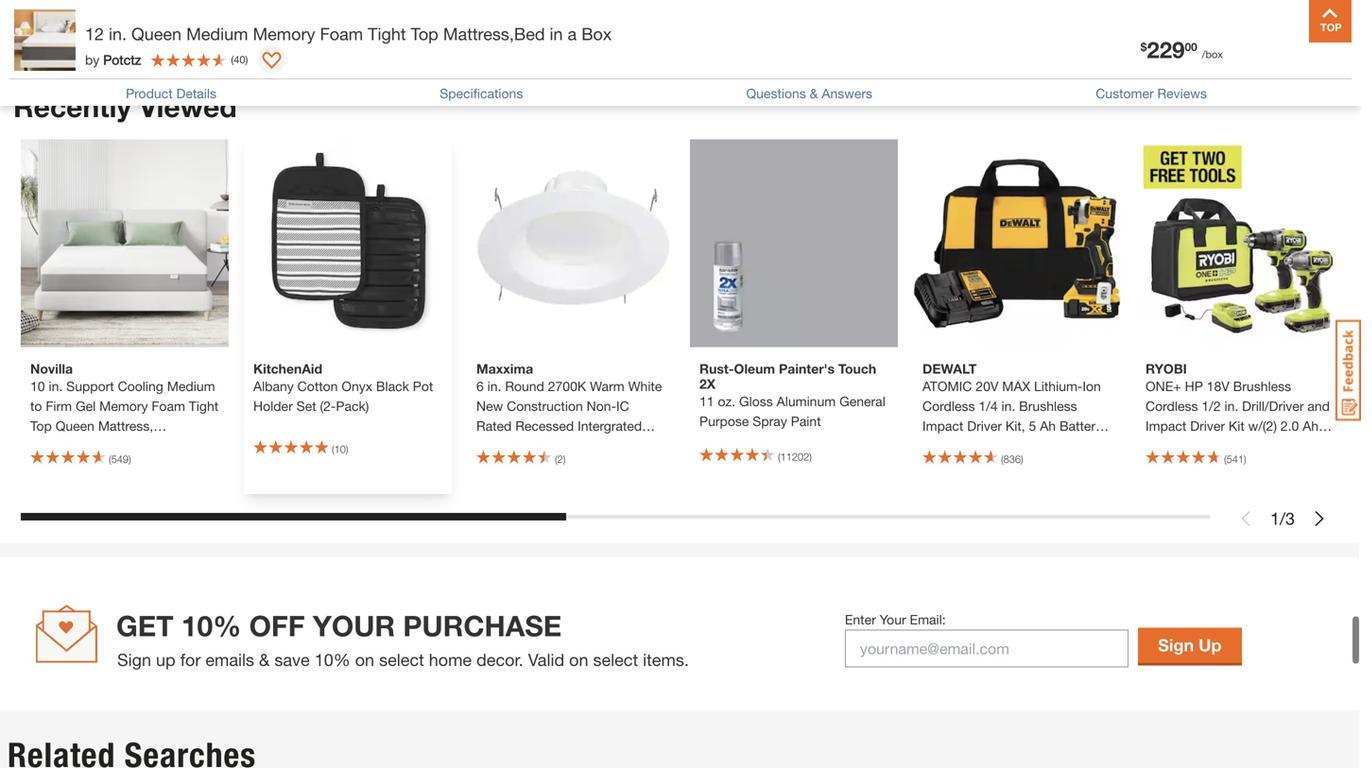 Task type: describe. For each thing, give the bounding box(es) containing it.
rated
[[477, 418, 512, 434]]

mesquite 10pm
[[119, 36, 230, 54]]

breathable
[[30, 438, 94, 454]]

1/2
[[1202, 399, 1221, 414]]

( for novilla 10 in. support cooling medium to firm gel memory foam tight top queen mattress, breathable and hypoallergenic
[[109, 453, 111, 466]]

get 10% off your purchase sign up for emails & save 10% on select home decor. valid on select items.
[[116, 609, 689, 670]]

12
[[85, 24, 104, 44]]

( 836 )
[[1001, 453, 1024, 466]]

kit inside ryobi one+ hp 18v brushless cordless 1/2 in. drill/driver and impact driver kit w/(2) 2.0 ah batteries, charger, and bag
[[1229, 418, 1245, 434]]

0 horizontal spatial 10%
[[181, 609, 241, 643]]

impact for charger,
[[923, 418, 964, 434]]

( for kitchenaid albany cotton onyx black pot holder set (2-pack)
[[332, 443, 334, 456]]

in. inside maxxima 6 in. round 2700k warm white new construction non-ic rated recessed intergrated led kit
[[488, 379, 502, 394]]

ryobi
[[1146, 361, 1187, 377]]

one+
[[1146, 379, 1182, 394]]

What can we help you find today? search field
[[373, 26, 893, 65]]

75150 button
[[273, 36, 339, 55]]

2
[[558, 453, 563, 466]]

drill/driver
[[1243, 399, 1304, 414]]

12 in. queen medium memory foam tight top mattress,bed in a box
[[85, 24, 612, 44]]

( for rust-oleum painter's touch 2x 11 oz. gloss aluminum general purpose spray paint
[[778, 451, 781, 463]]

ryobi one+ hp 18v brushless cordless 1/2 in. drill/driver and impact driver kit w/(2) 2.0 ah batteries, charger, and bag
[[1146, 361, 1330, 454]]

11 oz. gloss aluminum general purpose spray paint image
[[690, 139, 898, 347]]

details
[[176, 86, 217, 101]]

and down 'w/(2)'
[[1259, 438, 1282, 454]]

this is the first slide image
[[1239, 512, 1254, 527]]

sign up button
[[1138, 628, 1242, 663]]

hp
[[1185, 379, 1203, 394]]

recently viewed
[[13, 90, 237, 123]]

medium inside novilla 10 in. support cooling medium to firm gel memory foam tight top queen mattress, breathable and hypoallergenic
[[167, 379, 215, 394]]

2x
[[700, 376, 716, 392]]

sign inside 'button'
[[1158, 635, 1194, 656]]

pot
[[413, 379, 433, 394]]

tight inside novilla 10 in. support cooling medium to firm gel memory foam tight top queen mattress, breathable and hypoallergenic
[[189, 399, 219, 414]]

warm
[[590, 379, 625, 394]]

questions & answers
[[747, 86, 873, 101]]

0 vertical spatial memory
[[253, 24, 315, 44]]

/box
[[1203, 48, 1224, 61]]

in. inside ryobi one+ hp 18v brushless cordless 1/2 in. drill/driver and impact driver kit w/(2) 2.0 ah batteries, charger, and bag
[[1225, 399, 1239, 414]]

diy button
[[1124, 23, 1185, 68]]

gloss
[[739, 394, 773, 409]]

( 10 )
[[332, 443, 348, 456]]

customer reviews
[[1096, 86, 1207, 101]]

memory inside novilla 10 in. support cooling medium to firm gel memory foam tight top queen mattress, breathable and hypoallergenic
[[99, 399, 148, 414]]

549
[[111, 453, 129, 466]]

max
[[1003, 379, 1031, 394]]

aluminum
[[777, 394, 836, 409]]

firm
[[46, 399, 72, 414]]

maxxima 6 in. round 2700k warm white new construction non-ic rated recessed intergrated led kit
[[477, 361, 662, 454]]

11
[[700, 394, 714, 409]]

by potctz
[[85, 52, 141, 67]]

cordless inside dewalt atomic 20v max lithium-ion cordless 1/4 in. brushless impact driver kit, 5 ah battery, charger, and bag
[[923, 399, 975, 414]]

w/(2)
[[1249, 418, 1277, 434]]

$
[[1141, 40, 1147, 53]]

20v
[[976, 379, 999, 394]]

18v
[[1207, 379, 1230, 394]]

charger, inside ryobi one+ hp 18v brushless cordless 1/2 in. drill/driver and impact driver kit w/(2) 2.0 ah batteries, charger, and bag
[[1206, 438, 1256, 454]]

( 11202 )
[[778, 451, 812, 463]]

purchase
[[403, 609, 562, 643]]

painter's
[[779, 361, 835, 377]]

2 next slide image from the top
[[1312, 512, 1328, 527]]

impact for batteries,
[[1146, 418, 1187, 434]]

albany cotton onyx black pot holder set (2-pack) image
[[244, 139, 452, 347]]

and inside novilla 10 in. support cooling medium to firm gel memory foam tight top queen mattress, breathable and hypoallergenic
[[98, 438, 120, 454]]

3
[[1286, 509, 1295, 529]]

) for novilla 10 in. support cooling medium to firm gel memory foam tight top queen mattress, breathable and hypoallergenic
[[129, 453, 131, 466]]

round
[[505, 379, 545, 394]]

diy
[[1142, 50, 1167, 68]]

1 horizontal spatial queen
[[131, 24, 182, 44]]

yourname@email.com text field
[[845, 630, 1129, 668]]

dewalt
[[923, 361, 977, 377]]

white
[[628, 379, 662, 394]]

and right drill/driver
[[1308, 399, 1330, 414]]

up
[[156, 650, 176, 670]]

save
[[275, 650, 310, 670]]

2 on from the left
[[569, 650, 589, 670]]

( 2 )
[[555, 453, 566, 466]]

) for rust-oleum painter's touch 2x 11 oz. gloss aluminum general purpose spray paint
[[810, 451, 812, 463]]

pack)
[[336, 399, 369, 414]]

kit,
[[1006, 418, 1026, 434]]

top inside novilla 10 in. support cooling medium to firm gel memory foam tight top queen mattress, breathable and hypoallergenic
[[30, 418, 52, 434]]

to
[[30, 399, 42, 414]]

rust-oleum painter's touch 2x 11 oz. gloss aluminum general purpose spray paint
[[700, 361, 886, 429]]

batteries,
[[1146, 438, 1202, 454]]

email:
[[910, 612, 946, 628]]

in
[[550, 24, 563, 44]]

10 for (
[[334, 443, 346, 456]]

kit inside maxxima 6 in. round 2700k warm white new construction non-ic rated recessed intergrated led kit
[[505, 438, 521, 454]]

( for dewalt atomic 20v max lithium-ion cordless 1/4 in. brushless impact driver kit, 5 ah battery, charger, and bag
[[1001, 453, 1004, 466]]

foam inside novilla 10 in. support cooling medium to firm gel memory foam tight top queen mattress, breathable and hypoallergenic
[[152, 399, 185, 414]]

dewalt atomic 20v max lithium-ion cordless 1/4 in. brushless impact driver kit, 5 ah battery, charger, and bag
[[923, 361, 1105, 454]]

mattress,
[[98, 418, 153, 434]]

cordless inside ryobi one+ hp 18v brushless cordless 1/2 in. drill/driver and impact driver kit w/(2) 2.0 ah batteries, charger, and bag
[[1146, 399, 1198, 414]]

( for maxxima 6 in. round 2700k warm white new construction non-ic rated recessed intergrated led kit
[[555, 453, 558, 466]]

product
[[126, 86, 173, 101]]

mattress,bed
[[443, 24, 545, 44]]

) for dewalt atomic 20v max lithium-ion cordless 1/4 in. brushless impact driver kit, 5 ah battery, charger, and bag
[[1021, 453, 1024, 466]]

questions
[[747, 86, 806, 101]]

black
[[376, 379, 409, 394]]

and inside dewalt atomic 20v max lithium-ion cordless 1/4 in. brushless impact driver kit, 5 ah battery, charger, and bag
[[976, 438, 999, 454]]

click to redirect to view my cart page image
[[1301, 23, 1324, 45]]

ah inside ryobi one+ hp 18v brushless cordless 1/2 in. drill/driver and impact driver kit w/(2) 2.0 ah batteries, charger, and bag
[[1303, 418, 1319, 434]]

5
[[1029, 418, 1037, 434]]

6
[[477, 379, 484, 394]]

top button
[[1310, 0, 1352, 43]]

brushless inside dewalt atomic 20v max lithium-ion cordless 1/4 in. brushless impact driver kit, 5 ah battery, charger, and bag
[[1019, 399, 1078, 414]]

2 select from the left
[[593, 650, 638, 670]]

charger, inside dewalt atomic 20v max lithium-ion cordless 1/4 in. brushless impact driver kit, 5 ah battery, charger, and bag
[[923, 438, 973, 454]]

off
[[249, 609, 305, 643]]



Task type: vqa. For each thing, say whether or not it's contained in the screenshot.


Task type: locate. For each thing, give the bounding box(es) containing it.
1 vertical spatial 10%
[[315, 650, 351, 670]]

6 in. round 2700k warm white new construction non-ic rated recessed intergrated led kit image
[[467, 139, 675, 347]]

set
[[297, 399, 316, 414]]

ion
[[1083, 379, 1101, 394]]

onyx
[[342, 379, 373, 394]]

( 541 )
[[1224, 453, 1247, 466]]

by
[[85, 52, 100, 67]]

medium up ( 40 )
[[186, 24, 248, 44]]

40
[[234, 53, 245, 66]]

1 horizontal spatial tight
[[368, 24, 406, 44]]

& left answers
[[810, 86, 818, 101]]

0 vertical spatial kit
[[1229, 418, 1245, 434]]

charger, down 'w/(2)'
[[1206, 438, 1256, 454]]

bag
[[1002, 438, 1026, 454], [1285, 438, 1309, 454]]

emails
[[206, 650, 254, 670]]

driver for charger,
[[1191, 418, 1225, 434]]

recently
[[13, 90, 131, 123]]

1 horizontal spatial 10
[[334, 443, 346, 456]]

/
[[1280, 509, 1286, 529]]

0 vertical spatial 10
[[30, 379, 45, 394]]

0 vertical spatial next slide image
[[1312, 27, 1328, 43]]

hypoallergenic
[[124, 438, 212, 454]]

holder
[[253, 399, 293, 414]]

and down mattress,
[[98, 438, 120, 454]]

1 cordless from the left
[[923, 399, 975, 414]]

1 horizontal spatial impact
[[1146, 418, 1187, 434]]

next slide image
[[1312, 27, 1328, 43], [1312, 512, 1328, 527]]

1 horizontal spatial kit
[[1229, 418, 1245, 434]]

in. right 6
[[488, 379, 502, 394]]

0 vertical spatial queen
[[131, 24, 182, 44]]

impact inside ryobi one+ hp 18v brushless cordless 1/2 in. drill/driver and impact driver kit w/(2) 2.0 ah batteries, charger, and bag
[[1146, 418, 1187, 434]]

0 vertical spatial top
[[411, 24, 439, 44]]

&
[[810, 86, 818, 101], [259, 650, 270, 670]]

select left home
[[379, 650, 424, 670]]

( for ryobi one+ hp 18v brushless cordless 1/2 in. drill/driver and impact driver kit w/(2) 2.0 ah batteries, charger, and bag
[[1224, 453, 1227, 466]]

0 vertical spatial brushless
[[1234, 379, 1292, 394]]

0 horizontal spatial tight
[[189, 399, 219, 414]]

driver
[[967, 418, 1002, 434], [1191, 418, 1225, 434]]

2700k
[[548, 379, 586, 394]]

0 horizontal spatial charger,
[[923, 438, 973, 454]]

driver down 1/2
[[1191, 418, 1225, 434]]

10 inside novilla 10 in. support cooling medium to firm gel memory foam tight top queen mattress, breathable and hypoallergenic
[[30, 379, 45, 394]]

1 bag from the left
[[1002, 438, 1026, 454]]

reviews
[[1158, 86, 1207, 101]]

in. right 1/4
[[1002, 399, 1016, 414]]

10 in. support cooling medium to firm gel memory foam tight top queen mattress, breathable and hypoallergenic image
[[21, 139, 229, 347]]

10% up emails
[[181, 609, 241, 643]]

1 horizontal spatial bag
[[1285, 438, 1309, 454]]

novilla
[[30, 361, 73, 377]]

in.
[[109, 24, 127, 44], [49, 379, 63, 394], [488, 379, 502, 394], [1002, 399, 1016, 414], [1225, 399, 1239, 414]]

your
[[313, 609, 395, 643]]

0 horizontal spatial impact
[[923, 418, 964, 434]]

medium
[[186, 24, 248, 44], [167, 379, 215, 394]]

75150
[[296, 36, 338, 54]]

memory up mattress,
[[99, 399, 148, 414]]

1 on from the left
[[355, 650, 375, 670]]

1 vertical spatial queen
[[56, 418, 95, 434]]

) for kitchenaid albany cotton onyx black pot holder set (2-pack)
[[346, 443, 348, 456]]

maxxima
[[477, 361, 533, 377]]

(
[[231, 53, 234, 66], [332, 443, 334, 456], [778, 451, 781, 463], [109, 453, 111, 466], [555, 453, 558, 466], [1001, 453, 1004, 466], [1224, 453, 1227, 466]]

atomic 20v max lithium-ion cordless 1/4 in. brushless impact driver kit, 5 ah battery, charger, and bag image
[[913, 139, 1121, 347]]

bag down kit,
[[1002, 438, 1026, 454]]

paint
[[791, 414, 821, 429]]

2 impact from the left
[[1146, 418, 1187, 434]]

1 next slide image from the top
[[1312, 27, 1328, 43]]

battery,
[[1060, 418, 1105, 434]]

0 horizontal spatial queen
[[56, 418, 95, 434]]

0 horizontal spatial cordless
[[923, 399, 975, 414]]

touch
[[839, 361, 877, 377]]

0 vertical spatial &
[[810, 86, 818, 101]]

construction
[[507, 399, 583, 414]]

driver for and
[[967, 418, 1002, 434]]

ah right 5
[[1040, 418, 1056, 434]]

11202
[[781, 451, 810, 463]]

1 horizontal spatial on
[[569, 650, 589, 670]]

box
[[582, 24, 612, 44]]

1 horizontal spatial charger,
[[1206, 438, 1256, 454]]

tight up hypoallergenic
[[189, 399, 219, 414]]

0 horizontal spatial &
[[259, 650, 270, 670]]

the home depot logo image
[[13, 15, 74, 76]]

1 horizontal spatial brushless
[[1234, 379, 1292, 394]]

your
[[880, 612, 906, 628]]

0 horizontal spatial top
[[30, 418, 52, 434]]

queen inside novilla 10 in. support cooling medium to firm gel memory foam tight top queen mattress, breathable and hypoallergenic
[[56, 418, 95, 434]]

1 horizontal spatial memory
[[253, 24, 315, 44]]

tight
[[368, 24, 406, 44], [189, 399, 219, 414]]

gel
[[76, 399, 96, 414]]

2 charger, from the left
[[1206, 438, 1256, 454]]

0 horizontal spatial bag
[[1002, 438, 1026, 454]]

top left the mattress,bed
[[411, 24, 439, 44]]

brushless inside ryobi one+ hp 18v brushless cordless 1/2 in. drill/driver and impact driver kit w/(2) 2.0 ah batteries, charger, and bag
[[1234, 379, 1292, 394]]

bag down 2.0
[[1285, 438, 1309, 454]]

atomic
[[923, 379, 972, 394]]

impact inside dewalt atomic 20v max lithium-ion cordless 1/4 in. brushless impact driver kit, 5 ah battery, charger, and bag
[[923, 418, 964, 434]]

brushless up drill/driver
[[1234, 379, 1292, 394]]

10%
[[181, 609, 241, 643], [315, 650, 351, 670]]

(2-
[[320, 399, 336, 414]]

1 charger, from the left
[[923, 438, 973, 454]]

medium right cooling
[[167, 379, 215, 394]]

cordless down one+ at the right of page
[[1146, 399, 1198, 414]]

memory
[[253, 24, 315, 44], [99, 399, 148, 414]]

1 horizontal spatial &
[[810, 86, 818, 101]]

in. inside dewalt atomic 20v max lithium-ion cordless 1/4 in. brushless impact driver kit, 5 ah battery, charger, and bag
[[1002, 399, 1016, 414]]

sign inside get 10% off your purchase sign up for emails & save 10% on select home decor. valid on select items.
[[117, 650, 151, 670]]

1 horizontal spatial cordless
[[1146, 399, 1198, 414]]

queen down "gel"
[[56, 418, 95, 434]]

driver inside dewalt atomic 20v max lithium-ion cordless 1/4 in. brushless impact driver kit, 5 ah battery, charger, and bag
[[967, 418, 1002, 434]]

on down 'your'
[[355, 650, 375, 670]]

& left save in the bottom of the page
[[259, 650, 270, 670]]

answers
[[822, 86, 873, 101]]

0 horizontal spatial memory
[[99, 399, 148, 414]]

1 select from the left
[[379, 650, 424, 670]]

836
[[1004, 453, 1021, 466]]

cooling
[[118, 379, 163, 394]]

kit right led on the left
[[505, 438, 521, 454]]

novilla 10 in. support cooling medium to firm gel memory foam tight top queen mattress, breathable and hypoallergenic
[[30, 361, 219, 454]]

0 horizontal spatial select
[[379, 650, 424, 670]]

one+ hp 18v brushless cordless 1/2 in. drill/driver and impact driver kit w/(2) 2.0 ah batteries, charger, and bag image
[[1137, 139, 1345, 347]]

1 vertical spatial kit
[[505, 438, 521, 454]]

1 vertical spatial next slide image
[[1312, 512, 1328, 527]]

in. down novilla on the left top
[[49, 379, 63, 394]]

0 horizontal spatial sign
[[117, 650, 151, 670]]

impact down atomic
[[923, 418, 964, 434]]

driver inside ryobi one+ hp 18v brushless cordless 1/2 in. drill/driver and impact driver kit w/(2) 2.0 ah batteries, charger, and bag
[[1191, 418, 1225, 434]]

in. right 1/2
[[1225, 399, 1239, 414]]

in. inside novilla 10 in. support cooling medium to firm gel memory foam tight top queen mattress, breathable and hypoallergenic
[[49, 379, 63, 394]]

intergrated
[[578, 418, 642, 434]]

0 horizontal spatial 10
[[30, 379, 45, 394]]

charger, down atomic
[[923, 438, 973, 454]]

and left ( 836 )
[[976, 438, 999, 454]]

229
[[1147, 36, 1185, 63]]

kit
[[1229, 418, 1245, 434], [505, 438, 521, 454]]

1 impact from the left
[[923, 418, 964, 434]]

top down to
[[30, 418, 52, 434]]

10
[[30, 379, 45, 394], [334, 443, 346, 456]]

queen
[[131, 24, 182, 44], [56, 418, 95, 434]]

00
[[1185, 40, 1198, 53]]

1 horizontal spatial foam
[[320, 24, 363, 44]]

impact up batteries,
[[1146, 418, 1187, 434]]

) for maxxima 6 in. round 2700k warm white new construction non-ic rated recessed intergrated led kit
[[563, 453, 566, 466]]

new
[[477, 399, 503, 414]]

0 vertical spatial 10%
[[181, 609, 241, 643]]

1 vertical spatial tight
[[189, 399, 219, 414]]

specifications
[[440, 86, 523, 101]]

0 vertical spatial tight
[[368, 24, 406, 44]]

oz.
[[718, 394, 736, 409]]

in. right 12
[[109, 24, 127, 44]]

decor.
[[477, 650, 524, 670]]

10 for novilla
[[30, 379, 45, 394]]

kit left 'w/(2)'
[[1229, 418, 1245, 434]]

home
[[429, 650, 472, 670]]

rust-
[[700, 361, 734, 377]]

driver down 1/4
[[967, 418, 1002, 434]]

product image image
[[14, 9, 76, 71]]

0 horizontal spatial on
[[355, 650, 375, 670]]

10 down (2-
[[334, 443, 346, 456]]

brushless down lithium-
[[1019, 399, 1078, 414]]

albany
[[253, 379, 294, 394]]

1 horizontal spatial sign
[[1158, 635, 1194, 656]]

1 vertical spatial 10
[[334, 443, 346, 456]]

10 up to
[[30, 379, 45, 394]]

cordless down atomic
[[923, 399, 975, 414]]

2 ah from the left
[[1303, 418, 1319, 434]]

memory up "display" image
[[253, 24, 315, 44]]

0 vertical spatial foam
[[320, 24, 363, 44]]

ah right 2.0
[[1303, 418, 1319, 434]]

and
[[1308, 399, 1330, 414], [98, 438, 120, 454], [976, 438, 999, 454], [1259, 438, 1282, 454]]

feedback link image
[[1336, 320, 1362, 422]]

0 horizontal spatial brushless
[[1019, 399, 1078, 414]]

( 549 )
[[109, 453, 131, 466]]

led
[[477, 438, 501, 454]]

1 vertical spatial top
[[30, 418, 52, 434]]

1 horizontal spatial 10%
[[315, 650, 351, 670]]

1 horizontal spatial select
[[593, 650, 638, 670]]

select left items.
[[593, 650, 638, 670]]

541
[[1227, 453, 1244, 466]]

ah inside dewalt atomic 20v max lithium-ion cordless 1/4 in. brushless impact driver kit, 5 ah battery, charger, and bag
[[1040, 418, 1056, 434]]

2 cordless from the left
[[1146, 399, 1198, 414]]

tight right 75150 on the top left of the page
[[368, 24, 406, 44]]

questions & answers button
[[747, 86, 873, 101], [747, 86, 873, 101]]

non-
[[587, 399, 617, 414]]

0 vertical spatial medium
[[186, 24, 248, 44]]

10% down 'your'
[[315, 650, 351, 670]]

1 vertical spatial memory
[[99, 399, 148, 414]]

2 driver from the left
[[1191, 418, 1225, 434]]

on right valid
[[569, 650, 589, 670]]

potctz
[[103, 52, 141, 67]]

purpose
[[700, 414, 749, 429]]

bag inside ryobi one+ hp 18v brushless cordless 1/2 in. drill/driver and impact driver kit w/(2) 2.0 ah batteries, charger, and bag
[[1285, 438, 1309, 454]]

1 horizontal spatial top
[[411, 24, 439, 44]]

queen up potctz
[[131, 24, 182, 44]]

mesquite
[[119, 36, 182, 54]]

bag inside dewalt atomic 20v max lithium-ion cordless 1/4 in. brushless impact driver kit, 5 ah battery, charger, and bag
[[1002, 438, 1026, 454]]

1 vertical spatial &
[[259, 650, 270, 670]]

1 vertical spatial foam
[[152, 399, 185, 414]]

customer
[[1096, 86, 1154, 101]]

support
[[66, 379, 114, 394]]

1 ah from the left
[[1040, 418, 1056, 434]]

) for ryobi one+ hp 18v brushless cordless 1/2 in. drill/driver and impact driver kit w/(2) 2.0 ah batteries, charger, and bag
[[1244, 453, 1247, 466]]

0 horizontal spatial kit
[[505, 438, 521, 454]]

1 horizontal spatial ah
[[1303, 418, 1319, 434]]

enter your email:
[[845, 612, 946, 628]]

2 bag from the left
[[1285, 438, 1309, 454]]

0 horizontal spatial driver
[[967, 418, 1002, 434]]

oleum
[[734, 361, 775, 377]]

valid
[[528, 650, 565, 670]]

1 vertical spatial medium
[[167, 379, 215, 394]]

1 driver from the left
[[967, 418, 1002, 434]]

up
[[1199, 635, 1222, 656]]

impact
[[923, 418, 964, 434], [1146, 418, 1187, 434]]

customer reviews button
[[1096, 86, 1207, 101], [1096, 86, 1207, 101]]

display image
[[262, 52, 281, 71]]

& inside get 10% off your purchase sign up for emails & save 10% on select home decor. valid on select items.
[[259, 650, 270, 670]]

1/4
[[979, 399, 998, 414]]

select
[[379, 650, 424, 670], [593, 650, 638, 670]]

a
[[568, 24, 577, 44]]

1 vertical spatial brushless
[[1019, 399, 1078, 414]]

1 horizontal spatial driver
[[1191, 418, 1225, 434]]

0 horizontal spatial foam
[[152, 399, 185, 414]]

)
[[245, 53, 248, 66], [346, 443, 348, 456], [810, 451, 812, 463], [129, 453, 131, 466], [563, 453, 566, 466], [1021, 453, 1024, 466], [1244, 453, 1247, 466]]

0 horizontal spatial ah
[[1040, 418, 1056, 434]]

sign up
[[1158, 635, 1222, 656]]

1
[[1271, 509, 1280, 529]]



